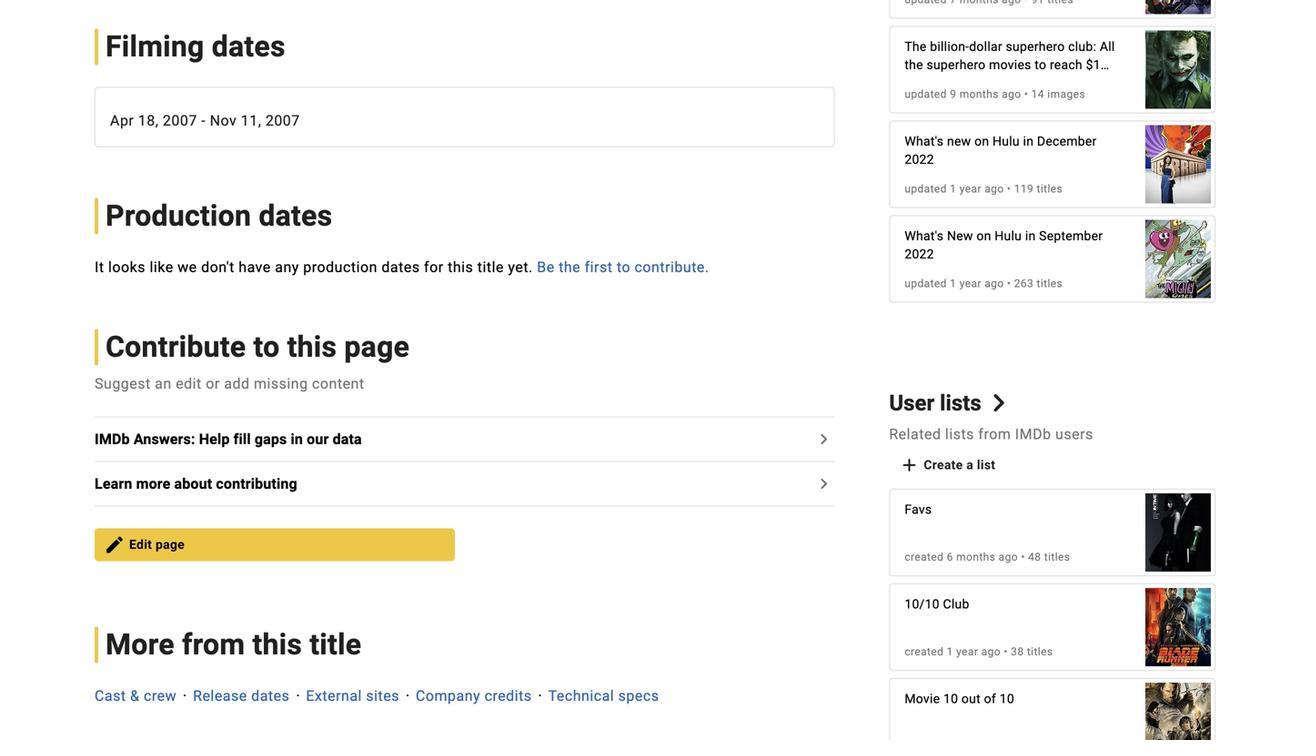 Task type: vqa. For each thing, say whether or not it's contained in the screenshot.
the left Christopher
no



Task type: describe. For each thing, give the bounding box(es) containing it.
add
[[224, 375, 250, 392]]

this for title
[[253, 628, 302, 662]]

justin timberlake and amanda seyfried in in time (2011) image
[[1146, 484, 1212, 581]]

create a list
[[924, 458, 996, 473]]

learn more about contributing button
[[95, 473, 308, 495]]

page inside button
[[156, 537, 185, 552]]

1 horizontal spatial title
[[478, 259, 504, 276]]

answers:
[[134, 431, 195, 448]]

create a list button
[[890, 449, 1011, 482]]

the billion-dollar superhero club: all the superhero movies to reach $1 billion worldwide updated 9 months ago • 14 images
[[905, 39, 1116, 100]]

new
[[948, 228, 974, 243]]

1 for new
[[951, 182, 957, 195]]

2 2007 from the left
[[266, 112, 300, 129]]

apr
[[110, 112, 134, 129]]

titles for new
[[1037, 182, 1063, 195]]

don't
[[201, 259, 235, 276]]

have
[[239, 259, 271, 276]]

all
[[1100, 39, 1116, 54]]

company credits button
[[416, 685, 532, 707]]

technical specs
[[549, 687, 660, 705]]

created 6 months ago • 48 titles
[[905, 551, 1071, 564]]

&
[[130, 687, 140, 705]]

what's for what's new on hulu in december 2022
[[905, 134, 944, 149]]

sites
[[366, 687, 400, 705]]

1 for club
[[947, 646, 954, 658]]

1 vertical spatial superhero
[[927, 57, 986, 72]]

contributing
[[216, 475, 297, 492]]

ago for what's new on hulu in december 2022
[[985, 182, 1005, 195]]

movie 10 out of 10 link
[[891, 674, 1215, 740]]

chevron right inline image
[[991, 394, 1008, 412]]

nov
[[210, 112, 237, 129]]

on for new
[[977, 228, 992, 243]]

1 for new
[[951, 277, 957, 290]]

looks
[[108, 259, 146, 276]]

filming
[[106, 30, 204, 64]]

about
[[174, 475, 212, 492]]

external sites
[[306, 687, 400, 705]]

this for page
[[287, 330, 337, 364]]

movie
[[905, 691, 941, 707]]

contribute
[[106, 330, 246, 364]]

harrison ford, jared leto, ryan gosling, and ana de armas in blade runner 2049 (2017) image
[[1146, 579, 1212, 676]]

lists for related
[[946, 426, 975, 443]]

1 horizontal spatial imdb
[[1016, 426, 1052, 443]]

data
[[333, 431, 362, 448]]

10/10 club
[[905, 597, 970, 612]]

imdb inside button
[[95, 431, 130, 448]]

our
[[307, 431, 329, 448]]

0 horizontal spatial from
[[182, 628, 245, 662]]

suggest an edit or add missing content
[[95, 375, 365, 392]]

0 vertical spatial from
[[979, 426, 1012, 443]]

in inside button
[[291, 431, 303, 448]]

created for 10/10 club
[[905, 646, 944, 658]]

content
[[312, 375, 365, 392]]

user lists
[[890, 390, 982, 416]]

movie 10 out of 10
[[905, 691, 1015, 707]]

production
[[106, 199, 251, 233]]

48
[[1029, 551, 1042, 564]]

production
[[303, 259, 378, 276]]

user lists link
[[890, 390, 1008, 416]]

learn more about contributing
[[95, 475, 297, 492]]

heath ledger in the dark knight (2008) image
[[1146, 21, 1212, 118]]

more
[[106, 628, 175, 662]]

external sites button
[[306, 685, 400, 707]]

worldwide
[[944, 75, 1004, 90]]

in for december
[[1024, 134, 1034, 149]]

the
[[905, 39, 927, 54]]

out
[[962, 691, 981, 707]]

be
[[537, 259, 555, 276]]

119
[[1015, 182, 1034, 195]]

user
[[890, 390, 935, 416]]

filming dates link
[[95, 29, 321, 65]]

favs
[[905, 502, 933, 517]]

more
[[136, 475, 171, 492]]

liv tyler, sean astin, elijah wood, viggo mortensen, ian mckellen, and andy serkis in the lord of the rings: the return of the king (2003) image
[[1146, 674, 1212, 740]]

cast
[[95, 687, 126, 705]]

14
[[1032, 88, 1045, 100]]

months inside the billion-dollar superhero club: all the superhero movies to reach $1 billion worldwide updated 9 months ago • 14 images
[[960, 88, 999, 100]]

hulu for september
[[995, 228, 1022, 243]]

production dates
[[106, 199, 333, 233]]

to inside the billion-dollar superhero club: all the superhero movies to reach $1 billion worldwide updated 9 months ago • 14 images
[[1035, 57, 1047, 72]]

what's new on hulu in december 2022
[[905, 134, 1097, 167]]

club:
[[1069, 39, 1097, 54]]

yet.
[[508, 259, 533, 276]]

imdb answers: help fill gaps in our data
[[95, 431, 362, 448]]

6
[[947, 551, 954, 564]]

movies
[[990, 57, 1032, 72]]

we
[[178, 259, 197, 276]]

external
[[306, 687, 362, 705]]

related lists from imdb users
[[890, 426, 1094, 443]]

ago for what's new on hulu in september 2022
[[985, 277, 1005, 290]]

created 1 year ago • 38 titles
[[905, 646, 1054, 658]]

1 vertical spatial months
[[957, 551, 996, 564]]

updated for what's new on hulu in december 2022
[[905, 182, 948, 195]]

release dates
[[193, 687, 290, 705]]

add image
[[899, 454, 921, 476]]

any
[[275, 259, 299, 276]]

263
[[1015, 277, 1034, 290]]

-
[[201, 112, 206, 129]]

a
[[967, 458, 974, 473]]

related
[[890, 426, 942, 443]]

reach
[[1051, 57, 1083, 72]]

2022 for what's new on hulu in september 2022
[[905, 246, 935, 262]]

billion-
[[931, 39, 970, 54]]

september
[[1040, 228, 1104, 243]]

gaps
[[255, 431, 287, 448]]

0 vertical spatial this
[[448, 259, 474, 276]]

company
[[416, 687, 481, 705]]

1 horizontal spatial superhero
[[1006, 39, 1066, 54]]



Task type: locate. For each thing, give the bounding box(es) containing it.
the right be
[[559, 259, 581, 276]]

title
[[478, 259, 504, 276], [310, 628, 362, 662]]

crew
[[144, 687, 177, 705]]

1 vertical spatial page
[[156, 537, 185, 552]]

2022 for what's new on hulu in december 2022
[[905, 152, 935, 167]]

1 vertical spatial title
[[310, 628, 362, 662]]

apr 18, 2007 - nov 11, 2007
[[110, 112, 300, 129]]

the
[[905, 57, 924, 72], [559, 259, 581, 276]]

on
[[975, 134, 990, 149], [977, 228, 992, 243]]

to up missing
[[254, 330, 280, 364]]

2 10 from the left
[[1000, 691, 1015, 707]]

months right 6
[[957, 551, 996, 564]]

cast & crew
[[95, 687, 177, 705]]

2 horizontal spatial to
[[1035, 57, 1047, 72]]

page up content
[[345, 330, 410, 364]]

december
[[1038, 134, 1097, 149]]

go to learn more about contributing image
[[813, 473, 835, 495]]

0 vertical spatial updated
[[905, 88, 948, 100]]

this
[[448, 259, 474, 276], [287, 330, 337, 364], [253, 628, 302, 662]]

in left december
[[1024, 134, 1034, 149]]

more from this title
[[106, 628, 362, 662]]

• inside the billion-dollar superhero club: all the superhero movies to reach $1 billion worldwide updated 9 months ago • 14 images
[[1025, 88, 1029, 100]]

of
[[985, 691, 997, 707]]

1 vertical spatial 1
[[951, 277, 957, 290]]

ago inside the billion-dollar superhero club: all the superhero movies to reach $1 billion worldwide updated 9 months ago • 14 images
[[1002, 88, 1022, 100]]

titles right 263
[[1037, 277, 1063, 290]]

dates up 11,
[[212, 30, 286, 64]]

2022 up updated 1 year ago • 119 titles
[[905, 152, 935, 167]]

1 vertical spatial hulu
[[995, 228, 1022, 243]]

1 vertical spatial what's
[[905, 228, 944, 243]]

1 vertical spatial the
[[559, 259, 581, 276]]

what's
[[905, 134, 944, 149], [905, 228, 944, 243]]

created
[[905, 551, 944, 564], [905, 646, 944, 658]]

$1
[[1087, 57, 1101, 72]]

an
[[155, 375, 172, 392]]

for
[[424, 259, 444, 276]]

cast & crew button
[[95, 685, 177, 707]]

1 vertical spatial created
[[905, 646, 944, 658]]

0 vertical spatial months
[[960, 88, 999, 100]]

2 created from the top
[[905, 646, 944, 658]]

from down chevron right inline image
[[979, 426, 1012, 443]]

2 what's from the top
[[905, 228, 944, 243]]

billion
[[905, 75, 941, 90]]

hulu inside what's new on hulu in december 2022
[[993, 134, 1020, 149]]

0 vertical spatial year
[[960, 182, 982, 195]]

2022 inside what's new on hulu in december 2022
[[905, 152, 935, 167]]

edit image
[[104, 534, 126, 556]]

learn
[[95, 475, 132, 492]]

be the first to contribute. button
[[537, 259, 710, 276]]

0 vertical spatial hulu
[[993, 134, 1020, 149]]

0 vertical spatial superhero
[[1006, 39, 1066, 54]]

on inside what's new on hulu in september 2022
[[977, 228, 992, 243]]

club
[[944, 597, 970, 612]]

2 vertical spatial 1
[[947, 646, 954, 658]]

in for september
[[1026, 228, 1036, 243]]

0 horizontal spatial 2007
[[163, 112, 197, 129]]

titles for new
[[1037, 277, 1063, 290]]

0 horizontal spatial superhero
[[927, 57, 986, 72]]

the inside the billion-dollar superhero club: all the superhero movies to reach $1 billion worldwide updated 9 months ago • 14 images
[[905, 57, 924, 72]]

1 created from the top
[[905, 551, 944, 564]]

what's inside what's new on hulu in december 2022
[[905, 134, 944, 149]]

in inside what's new on hulu in september 2022
[[1026, 228, 1036, 243]]

ago left 119
[[985, 182, 1005, 195]]

2022
[[905, 152, 935, 167], [905, 246, 935, 262]]

1 horizontal spatial 10
[[1000, 691, 1015, 707]]

this up release dates button
[[253, 628, 302, 662]]

• left "14"
[[1025, 88, 1029, 100]]

edit
[[129, 537, 152, 552]]

the down the
[[905, 57, 924, 72]]

hulu inside what's new on hulu in september 2022
[[995, 228, 1022, 243]]

1 down new
[[951, 277, 957, 290]]

this right for
[[448, 259, 474, 276]]

1 vertical spatial 2022
[[905, 246, 935, 262]]

1 vertical spatial lists
[[946, 426, 975, 443]]

dates for production dates
[[259, 199, 333, 233]]

1 vertical spatial on
[[977, 228, 992, 243]]

hulu
[[993, 134, 1020, 149], [995, 228, 1022, 243]]

2 vertical spatial in
[[291, 431, 303, 448]]

• for 10/10 club
[[1004, 646, 1009, 658]]

create
[[924, 458, 964, 473]]

specs
[[619, 687, 660, 705]]

superhero down the billion-
[[927, 57, 986, 72]]

1 vertical spatial in
[[1026, 228, 1036, 243]]

from
[[979, 426, 1012, 443], [182, 628, 245, 662]]

1
[[951, 182, 957, 195], [951, 277, 957, 290], [947, 646, 954, 658]]

in
[[1024, 134, 1034, 149], [1026, 228, 1036, 243], [291, 431, 303, 448]]

what's for what's new on hulu in september 2022
[[905, 228, 944, 243]]

3 updated from the top
[[905, 277, 948, 290]]

0 vertical spatial lists
[[941, 390, 982, 416]]

superhero
[[1006, 39, 1066, 54], [927, 57, 986, 72]]

0 horizontal spatial 10
[[944, 691, 959, 707]]

in inside what's new on hulu in december 2022
[[1024, 134, 1034, 149]]

0 vertical spatial 1
[[951, 182, 957, 195]]

imdb
[[1016, 426, 1052, 443], [95, 431, 130, 448]]

• for favs
[[1022, 551, 1026, 564]]

images
[[1048, 88, 1086, 100]]

to right first
[[617, 259, 631, 276]]

help
[[199, 431, 230, 448]]

• left 119
[[1008, 182, 1012, 195]]

dates for filming dates
[[212, 30, 286, 64]]

updated 1 year ago • 119 titles
[[905, 182, 1063, 195]]

1 10 from the left
[[944, 691, 959, 707]]

dates
[[212, 30, 286, 64], [259, 199, 333, 233], [382, 259, 420, 276], [251, 687, 290, 705]]

1 down club
[[947, 646, 954, 658]]

lists
[[941, 390, 982, 416], [946, 426, 975, 443]]

1 horizontal spatial 2007
[[266, 112, 300, 129]]

company credits
[[416, 687, 532, 705]]

18,
[[138, 112, 159, 129]]

updated inside the billion-dollar superhero club: all the superhero movies to reach $1 billion worldwide updated 9 months ago • 14 images
[[905, 88, 948, 100]]

1 vertical spatial from
[[182, 628, 245, 662]]

year for new
[[960, 277, 982, 290]]

updated down what's new on hulu in september 2022
[[905, 277, 948, 290]]

0 horizontal spatial the
[[559, 259, 581, 276]]

9
[[951, 88, 957, 100]]

dates for release dates
[[251, 687, 290, 705]]

1 2007 from the left
[[163, 112, 197, 129]]

or
[[206, 375, 220, 392]]

10 right of
[[1000, 691, 1015, 707]]

edit page button
[[95, 528, 455, 561]]

dates right release
[[251, 687, 290, 705]]

hulu for december
[[993, 134, 1020, 149]]

0 horizontal spatial page
[[156, 537, 185, 552]]

0 vertical spatial on
[[975, 134, 990, 149]]

• left 263
[[1008, 277, 1012, 290]]

like
[[150, 259, 174, 276]]

year for club
[[957, 646, 979, 658]]

list
[[978, 458, 996, 473]]

dates left for
[[382, 259, 420, 276]]

2 vertical spatial this
[[253, 628, 302, 662]]

the mighty ones (2020) image
[[1146, 210, 1212, 307]]

• for what's new on hulu in december 2022
[[1008, 182, 1012, 195]]

0 vertical spatial the
[[905, 57, 924, 72]]

go to imdb answers: help fill gaps in our data image
[[813, 428, 835, 450]]

0 vertical spatial page
[[345, 330, 410, 364]]

dates inside release dates button
[[251, 687, 290, 705]]

dates inside production dates link
[[259, 199, 333, 233]]

missing
[[254, 375, 308, 392]]

• left 48
[[1022, 551, 1026, 564]]

year up out
[[957, 646, 979, 658]]

ago left 48
[[999, 551, 1019, 564]]

first
[[585, 259, 613, 276]]

lists for user
[[941, 390, 982, 416]]

titles right 119
[[1037, 182, 1063, 195]]

1 vertical spatial to
[[617, 259, 631, 276]]

2 2022 from the top
[[905, 246, 935, 262]]

from up release
[[182, 628, 245, 662]]

0 horizontal spatial title
[[310, 628, 362, 662]]

0 vertical spatial created
[[905, 551, 944, 564]]

0 horizontal spatial to
[[254, 330, 280, 364]]

1 horizontal spatial page
[[345, 330, 410, 364]]

lists left chevron right inline image
[[941, 390, 982, 416]]

new
[[948, 134, 972, 149]]

0 vertical spatial to
[[1035, 57, 1047, 72]]

year up new
[[960, 182, 982, 195]]

credits
[[485, 687, 532, 705]]

titles right 48
[[1045, 551, 1071, 564]]

titles for club
[[1028, 646, 1054, 658]]

this up content
[[287, 330, 337, 364]]

titles right 38
[[1028, 646, 1054, 658]]

title up external
[[310, 628, 362, 662]]

in left september
[[1026, 228, 1036, 243]]

page right edit
[[156, 537, 185, 552]]

1 up new
[[951, 182, 957, 195]]

2 vertical spatial to
[[254, 330, 280, 364]]

0 vertical spatial in
[[1024, 134, 1034, 149]]

1 updated from the top
[[905, 88, 948, 100]]

2007 right 11,
[[266, 112, 300, 129]]

•
[[1025, 88, 1029, 100], [1008, 182, 1012, 195], [1008, 277, 1012, 290], [1022, 551, 1026, 564], [1004, 646, 1009, 658]]

created left 6
[[905, 551, 944, 564]]

what's new on hulu in september 2022
[[905, 228, 1104, 262]]

page
[[345, 330, 410, 364], [156, 537, 185, 552]]

to left "reach"
[[1035, 57, 1047, 72]]

in left our
[[291, 431, 303, 448]]

• left 38
[[1004, 646, 1009, 658]]

created for favs
[[905, 551, 944, 564]]

0 vertical spatial 2022
[[905, 152, 935, 167]]

users
[[1056, 426, 1094, 443]]

2022 inside what's new on hulu in september 2022
[[905, 246, 935, 262]]

year
[[960, 182, 982, 195], [960, 277, 982, 290], [957, 646, 979, 658]]

updated
[[905, 88, 948, 100], [905, 182, 948, 195], [905, 277, 948, 290]]

imdb left users at the right bottom
[[1016, 426, 1052, 443]]

2007 left -
[[163, 112, 197, 129]]

dates inside filming dates link
[[212, 30, 286, 64]]

superhero up movies
[[1006, 39, 1066, 54]]

technical
[[549, 687, 615, 705]]

0 vertical spatial what's
[[905, 134, 944, 149]]

1 vertical spatial this
[[287, 330, 337, 364]]

1 vertical spatial updated
[[905, 182, 948, 195]]

10/10
[[905, 597, 940, 612]]

year down new
[[960, 277, 982, 290]]

to
[[1035, 57, 1047, 72], [617, 259, 631, 276], [254, 330, 280, 364]]

2022 up updated 1 year ago • 263 titles
[[905, 246, 935, 262]]

imdb answers: help fill gaps in our data button
[[95, 428, 373, 450]]

technical specs button
[[549, 685, 660, 707]]

suggest
[[95, 375, 151, 392]]

title left yet.
[[478, 259, 504, 276]]

1 horizontal spatial from
[[979, 426, 1012, 443]]

on inside what's new on hulu in december 2022
[[975, 134, 990, 149]]

1 horizontal spatial the
[[905, 57, 924, 72]]

dollar
[[970, 39, 1003, 54]]

filming dates
[[106, 30, 286, 64]]

1 vertical spatial year
[[960, 277, 982, 290]]

imdb up learn
[[95, 431, 130, 448]]

1 2022 from the top
[[905, 152, 935, 167]]

2 vertical spatial updated
[[905, 277, 948, 290]]

contribute.
[[635, 259, 710, 276]]

on for new
[[975, 134, 990, 149]]

0 horizontal spatial imdb
[[95, 431, 130, 448]]

months right 9
[[960, 88, 999, 100]]

what's inside what's new on hulu in september 2022
[[905, 228, 944, 243]]

updated left 9
[[905, 88, 948, 100]]

ago left "14"
[[1002, 88, 1022, 100]]

ago for favs
[[999, 551, 1019, 564]]

edit
[[176, 375, 202, 392]]

updated for what's new on hulu in september 2022
[[905, 277, 948, 290]]

lists up 'create a list'
[[946, 426, 975, 443]]

10
[[944, 691, 959, 707], [1000, 691, 1015, 707]]

year for new
[[960, 182, 982, 195]]

created up movie
[[905, 646, 944, 658]]

release dates button
[[193, 685, 290, 707]]

• for what's new on hulu in september 2022
[[1008, 277, 1012, 290]]

ago for 10/10 club
[[982, 646, 1001, 658]]

0 vertical spatial title
[[478, 259, 504, 276]]

1 horizontal spatial to
[[617, 259, 631, 276]]

julie chen moonves in big brother (2000) image
[[1146, 116, 1212, 213]]

contribute to this page
[[106, 330, 410, 364]]

2 updated from the top
[[905, 182, 948, 195]]

dates up any
[[259, 199, 333, 233]]

ago left 263
[[985, 277, 1005, 290]]

2 vertical spatial year
[[957, 646, 979, 658]]

10 left out
[[944, 691, 959, 707]]

ago
[[1002, 88, 1022, 100], [985, 182, 1005, 195], [985, 277, 1005, 290], [999, 551, 1019, 564], [982, 646, 1001, 658]]

updated down what's new on hulu in december 2022
[[905, 182, 948, 195]]

1 what's from the top
[[905, 134, 944, 149]]

ago left 38
[[982, 646, 1001, 658]]



